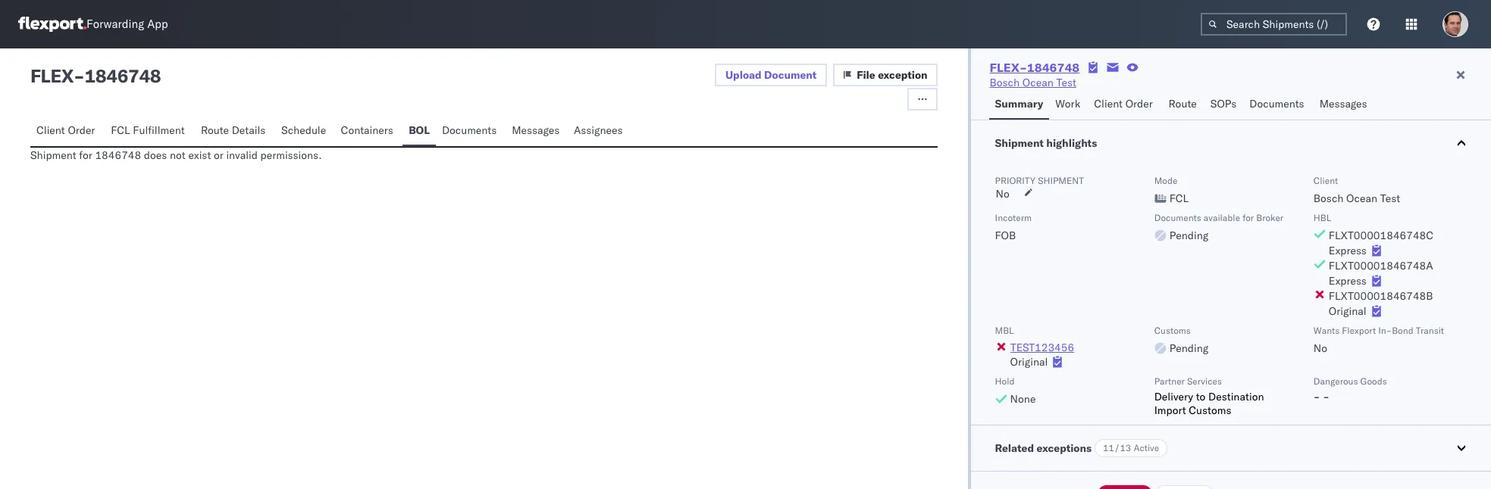 Task type: describe. For each thing, give the bounding box(es) containing it.
flxt00001846748a
[[1329, 259, 1433, 273]]

documents available for broker
[[1154, 212, 1283, 224]]

ocean inside client bosch ocean test incoterm fob
[[1346, 192, 1377, 205]]

wants
[[1314, 325, 1340, 337]]

bond
[[1392, 325, 1414, 337]]

1846748 for does not exist or invalid permissions.
[[95, 149, 141, 162]]

flexport. image
[[18, 17, 86, 32]]

flex-1846748
[[990, 60, 1080, 75]]

bosch ocean test
[[990, 76, 1076, 89]]

fcl for fcl fulfillment
[[111, 124, 130, 137]]

shipment
[[1038, 175, 1084, 186]]

route details
[[201, 124, 266, 137]]

work button
[[1049, 90, 1088, 120]]

priority
[[995, 175, 1035, 186]]

client order for rightmost the client order button
[[1094, 97, 1153, 111]]

containers
[[341, 124, 393, 137]]

flex
[[30, 64, 74, 87]]

upload
[[725, 68, 762, 82]]

1 horizontal spatial messages
[[1319, 97, 1367, 111]]

upload document button
[[715, 64, 827, 86]]

client for leftmost the client order button
[[36, 124, 65, 137]]

1 horizontal spatial original
[[1329, 305, 1366, 318]]

not
[[170, 149, 186, 162]]

1 horizontal spatial -
[[1314, 390, 1320, 404]]

shipment highlights
[[995, 136, 1097, 150]]

no inside wants flexport in-bond transit no
[[1314, 342, 1327, 356]]

file exception
[[857, 68, 928, 82]]

partner
[[1154, 376, 1185, 387]]

test123456
[[1010, 341, 1074, 355]]

client bosch ocean test incoterm fob
[[995, 175, 1400, 243]]

shipment for 1846748 does not exist or invalid permissions.
[[30, 149, 322, 162]]

does
[[144, 149, 167, 162]]

dangerous goods - -
[[1314, 376, 1387, 404]]

order for leftmost the client order button
[[68, 124, 95, 137]]

flxt00001846748c
[[1329, 229, 1433, 243]]

1 horizontal spatial documents button
[[1243, 90, 1313, 120]]

work
[[1055, 97, 1080, 111]]

2 horizontal spatial -
[[1323, 390, 1329, 404]]

summary
[[995, 97, 1043, 111]]

bol button
[[403, 117, 436, 146]]

bosch ocean test link
[[990, 75, 1076, 90]]

fcl fulfillment
[[111, 124, 185, 137]]

exist
[[188, 149, 211, 162]]

details
[[232, 124, 266, 137]]

flxt00001846748b
[[1329, 290, 1433, 303]]

dangerous
[[1314, 376, 1358, 387]]

route for route details
[[201, 124, 229, 137]]

app
[[147, 17, 168, 31]]

bol
[[409, 124, 430, 137]]

priority shipment
[[995, 175, 1084, 186]]

hold
[[995, 376, 1015, 387]]

schedule
[[281, 124, 326, 137]]

bosch inside client bosch ocean test incoterm fob
[[1314, 192, 1344, 205]]

exceptions
[[1037, 442, 1092, 456]]

11/13
[[1103, 443, 1131, 454]]

highlights
[[1046, 136, 1097, 150]]

active
[[1134, 443, 1159, 454]]

0 horizontal spatial documents button
[[436, 117, 506, 146]]

order for rightmost the client order button
[[1125, 97, 1153, 111]]

forwarding app
[[86, 17, 168, 31]]

partner services delivery to destination import customs
[[1154, 376, 1264, 418]]

none
[[1010, 393, 1036, 406]]

1 vertical spatial for
[[1243, 212, 1254, 224]]

0 horizontal spatial original
[[1010, 356, 1048, 369]]

goods
[[1360, 376, 1387, 387]]

Search Shipments (/) text field
[[1201, 13, 1347, 36]]

permissions.
[[260, 149, 322, 162]]

exception
[[878, 68, 928, 82]]



Task type: vqa. For each thing, say whether or not it's contained in the screenshot.


Task type: locate. For each thing, give the bounding box(es) containing it.
1 vertical spatial fcl
[[1169, 192, 1189, 205]]

related
[[995, 442, 1034, 456]]

1 horizontal spatial ocean
[[1346, 192, 1377, 205]]

customs inside partner services delivery to destination import customs
[[1189, 404, 1231, 418]]

1846748 down forwarding app on the left of page
[[84, 64, 161, 87]]

1 horizontal spatial client order button
[[1088, 90, 1162, 120]]

flex - 1846748
[[30, 64, 161, 87]]

pending for documents available for broker
[[1169, 229, 1208, 243]]

for
[[79, 149, 92, 162], [1243, 212, 1254, 224]]

client order down flex
[[36, 124, 95, 137]]

bosch
[[990, 76, 1020, 89], [1314, 192, 1344, 205]]

documents for the leftmost the documents button
[[442, 124, 497, 137]]

documents right sops button
[[1249, 97, 1304, 111]]

0 horizontal spatial messages
[[512, 124, 560, 137]]

1 horizontal spatial messages button
[[1313, 90, 1375, 120]]

2 pending from the top
[[1169, 342, 1208, 356]]

1 vertical spatial client order
[[36, 124, 95, 137]]

0 horizontal spatial route
[[201, 124, 229, 137]]

containers button
[[335, 117, 403, 146]]

destination
[[1208, 390, 1264, 404]]

1 vertical spatial bosch
[[1314, 192, 1344, 205]]

bosch up hbl
[[1314, 192, 1344, 205]]

documents
[[1249, 97, 1304, 111], [442, 124, 497, 137], [1154, 212, 1201, 224]]

0 horizontal spatial client order
[[36, 124, 95, 137]]

flex-
[[990, 60, 1027, 75]]

client
[[1094, 97, 1123, 111], [36, 124, 65, 137], [1314, 175, 1338, 186]]

1 vertical spatial documents
[[442, 124, 497, 137]]

upload document
[[725, 68, 817, 82]]

shipment inside button
[[995, 136, 1044, 150]]

0 horizontal spatial order
[[68, 124, 95, 137]]

1 horizontal spatial documents
[[1154, 212, 1201, 224]]

ocean up flxt00001846748c
[[1346, 192, 1377, 205]]

documents for documents available for broker
[[1154, 212, 1201, 224]]

original up flexport
[[1329, 305, 1366, 318]]

1 vertical spatial pending
[[1169, 342, 1208, 356]]

schedule button
[[275, 117, 335, 146]]

order
[[1125, 97, 1153, 111], [68, 124, 95, 137]]

client order
[[1094, 97, 1153, 111], [36, 124, 95, 137]]

route left the sops
[[1169, 97, 1197, 111]]

0 horizontal spatial bosch
[[990, 76, 1020, 89]]

original down test123456 button
[[1010, 356, 1048, 369]]

1 vertical spatial original
[[1010, 356, 1048, 369]]

order down flex - 1846748 on the left of page
[[68, 124, 95, 137]]

for left the "broker" at the top of the page
[[1243, 212, 1254, 224]]

shipment for shipment highlights
[[995, 136, 1044, 150]]

services
[[1187, 376, 1222, 387]]

route button
[[1162, 90, 1204, 120]]

0 vertical spatial documents
[[1249, 97, 1304, 111]]

route for route
[[1169, 97, 1197, 111]]

2 vertical spatial client
[[1314, 175, 1338, 186]]

0 vertical spatial fcl
[[111, 124, 130, 137]]

client order button right work on the right of page
[[1088, 90, 1162, 120]]

client order button down flex
[[30, 117, 105, 146]]

1 vertical spatial messages
[[512, 124, 560, 137]]

flexport
[[1342, 325, 1376, 337]]

-
[[74, 64, 84, 87], [1314, 390, 1320, 404], [1323, 390, 1329, 404]]

client order for leftmost the client order button
[[36, 124, 95, 137]]

1 pending from the top
[[1169, 229, 1208, 243]]

1846748 up bosch ocean test
[[1027, 60, 1080, 75]]

documents button right the sops
[[1243, 90, 1313, 120]]

hbl
[[1314, 212, 1331, 224]]

express for flxt00001846748c
[[1329, 244, 1367, 258]]

1 vertical spatial express
[[1329, 274, 1367, 288]]

1 horizontal spatial client order
[[1094, 97, 1153, 111]]

route inside route details button
[[201, 124, 229, 137]]

import
[[1154, 404, 1186, 418]]

bosch down flex- on the right of the page
[[990, 76, 1020, 89]]

fcl left fulfillment
[[111, 124, 130, 137]]

mode
[[1154, 175, 1178, 186]]

customs up the partner
[[1154, 325, 1191, 337]]

fcl fulfillment button
[[105, 117, 195, 146]]

documents for the rightmost the documents button
[[1249, 97, 1304, 111]]

incoterm
[[995, 212, 1032, 224]]

2 vertical spatial documents
[[1154, 212, 1201, 224]]

shipment for shipment for 1846748 does not exist or invalid permissions.
[[30, 149, 76, 162]]

1846748 left does on the left
[[95, 149, 141, 162]]

test up flxt00001846748c
[[1380, 192, 1400, 205]]

0 vertical spatial for
[[79, 149, 92, 162]]

customs
[[1154, 325, 1191, 337], [1189, 404, 1231, 418]]

mbl
[[995, 325, 1014, 337]]

1 vertical spatial no
[[1314, 342, 1327, 356]]

shipment
[[995, 136, 1044, 150], [30, 149, 76, 162]]

original
[[1329, 305, 1366, 318], [1010, 356, 1048, 369]]

pending down documents available for broker
[[1169, 229, 1208, 243]]

0 horizontal spatial client
[[36, 124, 65, 137]]

0 horizontal spatial shipment
[[30, 149, 76, 162]]

1 vertical spatial test
[[1380, 192, 1400, 205]]

sops button
[[1204, 90, 1243, 120]]

1 horizontal spatial bosch
[[1314, 192, 1344, 205]]

1 vertical spatial customs
[[1189, 404, 1231, 418]]

express up flxt00001846748a
[[1329, 244, 1367, 258]]

summary button
[[989, 90, 1049, 120]]

documents down the mode
[[1154, 212, 1201, 224]]

1 horizontal spatial route
[[1169, 97, 1197, 111]]

1 horizontal spatial shipment
[[995, 136, 1044, 150]]

documents button right bol
[[436, 117, 506, 146]]

0 vertical spatial original
[[1329, 305, 1366, 318]]

delivery
[[1154, 390, 1193, 404]]

2 horizontal spatial client
[[1314, 175, 1338, 186]]

0 vertical spatial messages
[[1319, 97, 1367, 111]]

2 horizontal spatial documents
[[1249, 97, 1304, 111]]

or
[[214, 149, 223, 162]]

order left the route button
[[1125, 97, 1153, 111]]

0 vertical spatial client
[[1094, 97, 1123, 111]]

0 vertical spatial pending
[[1169, 229, 1208, 243]]

no
[[996, 187, 1010, 201], [1314, 342, 1327, 356]]

0 vertical spatial route
[[1169, 97, 1197, 111]]

0 vertical spatial test
[[1056, 76, 1076, 89]]

client right work button
[[1094, 97, 1123, 111]]

1 express from the top
[[1329, 244, 1367, 258]]

fcl for fcl
[[1169, 192, 1189, 205]]

shipment highlights button
[[971, 121, 1491, 166]]

1 horizontal spatial order
[[1125, 97, 1153, 111]]

forwarding app link
[[18, 17, 168, 32]]

ocean down flex-1846748 "link"
[[1022, 76, 1054, 89]]

0 horizontal spatial fcl
[[111, 124, 130, 137]]

test123456 button
[[1010, 341, 1074, 355]]

0 vertical spatial ocean
[[1022, 76, 1054, 89]]

1846748
[[1027, 60, 1080, 75], [84, 64, 161, 87], [95, 149, 141, 162]]

client for rightmost the client order button
[[1094, 97, 1123, 111]]

1 horizontal spatial client
[[1094, 97, 1123, 111]]

sops
[[1210, 97, 1237, 111]]

test inside client bosch ocean test incoterm fob
[[1380, 192, 1400, 205]]

0 vertical spatial order
[[1125, 97, 1153, 111]]

pending up services
[[1169, 342, 1208, 356]]

related exceptions
[[995, 442, 1092, 456]]

assignees
[[574, 124, 623, 137]]

wants flexport in-bond transit no
[[1314, 325, 1444, 356]]

pending for customs
[[1169, 342, 1208, 356]]

1 vertical spatial order
[[68, 124, 95, 137]]

documents right bol
[[442, 124, 497, 137]]

0 vertical spatial express
[[1329, 244, 1367, 258]]

broker
[[1256, 212, 1283, 224]]

forwarding
[[86, 17, 144, 31]]

0 horizontal spatial -
[[74, 64, 84, 87]]

route up or
[[201, 124, 229, 137]]

no down wants
[[1314, 342, 1327, 356]]

in-
[[1378, 325, 1392, 337]]

1 vertical spatial route
[[201, 124, 229, 137]]

0 horizontal spatial test
[[1056, 76, 1076, 89]]

fcl down the mode
[[1169, 192, 1189, 205]]

transit
[[1416, 325, 1444, 337]]

0 horizontal spatial messages button
[[506, 117, 568, 146]]

client inside client bosch ocean test incoterm fob
[[1314, 175, 1338, 186]]

1 horizontal spatial fcl
[[1169, 192, 1189, 205]]

0 horizontal spatial client order button
[[30, 117, 105, 146]]

1 horizontal spatial no
[[1314, 342, 1327, 356]]

2 express from the top
[[1329, 274, 1367, 288]]

customs down services
[[1189, 404, 1231, 418]]

0 horizontal spatial for
[[79, 149, 92, 162]]

fob
[[995, 229, 1016, 243]]

no down priority
[[996, 187, 1010, 201]]

fcl
[[111, 124, 130, 137], [1169, 192, 1189, 205]]

route
[[1169, 97, 1197, 111], [201, 124, 229, 137]]

express
[[1329, 244, 1367, 258], [1329, 274, 1367, 288]]

express up the flxt00001846748b on the right bottom of page
[[1329, 274, 1367, 288]]

1 horizontal spatial test
[[1380, 192, 1400, 205]]

0 horizontal spatial no
[[996, 187, 1010, 201]]

client order right work button
[[1094, 97, 1153, 111]]

1 vertical spatial ocean
[[1346, 192, 1377, 205]]

flex-1846748 link
[[990, 60, 1080, 75]]

fcl inside button
[[111, 124, 130, 137]]

file
[[857, 68, 875, 82]]

0 vertical spatial customs
[[1154, 325, 1191, 337]]

0 vertical spatial no
[[996, 187, 1010, 201]]

client order button
[[1088, 90, 1162, 120], [30, 117, 105, 146]]

document
[[764, 68, 817, 82]]

express for flxt00001846748a
[[1329, 274, 1367, 288]]

client up hbl
[[1314, 175, 1338, 186]]

0 vertical spatial client order
[[1094, 97, 1153, 111]]

for left does on the left
[[79, 149, 92, 162]]

test up work on the right of page
[[1056, 76, 1076, 89]]

messages
[[1319, 97, 1367, 111], [512, 124, 560, 137]]

route details button
[[195, 117, 275, 146]]

assignees button
[[568, 117, 632, 146]]

0 horizontal spatial ocean
[[1022, 76, 1054, 89]]

0 vertical spatial bosch
[[990, 76, 1020, 89]]

available
[[1204, 212, 1240, 224]]

1 vertical spatial client
[[36, 124, 65, 137]]

to
[[1196, 390, 1206, 404]]

messages button
[[1313, 90, 1375, 120], [506, 117, 568, 146]]

1846748 for 1846748
[[84, 64, 161, 87]]

11/13 active
[[1103, 443, 1159, 454]]

1 horizontal spatial for
[[1243, 212, 1254, 224]]

fulfillment
[[133, 124, 185, 137]]

file exception button
[[833, 64, 937, 86], [833, 64, 937, 86]]

route inside the route button
[[1169, 97, 1197, 111]]

invalid
[[226, 149, 258, 162]]

0 horizontal spatial documents
[[442, 124, 497, 137]]

client down flex
[[36, 124, 65, 137]]



